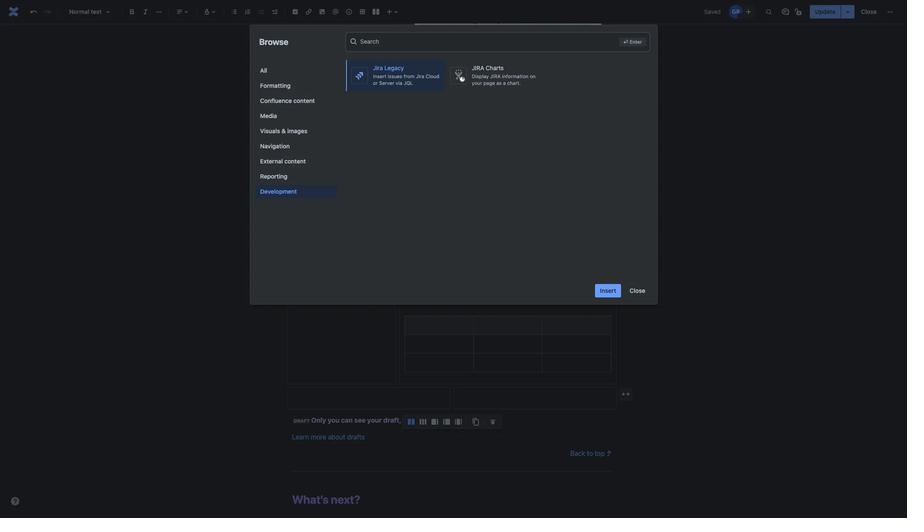 Task type: locate. For each thing, give the bounding box(es) containing it.
close right adjust update settings icon
[[861, 8, 877, 15]]

browse
[[259, 37, 288, 47]]

enter
[[630, 39, 642, 45]]

two columns image
[[406, 417, 416, 427]]

more
[[311, 164, 326, 172], [311, 433, 326, 441]]

learn down draft
[[292, 433, 309, 441]]

draft only you can see your draft, unless you share a link to it.
[[294, 417, 492, 424]]

1 horizontal spatial close
[[861, 8, 877, 15]]

about
[[328, 164, 345, 172], [328, 433, 345, 441]]

media
[[260, 112, 277, 119]]

left sidebar image
[[442, 417, 452, 427]]

to left top
[[587, 450, 593, 457]]

jira
[[472, 64, 484, 71], [490, 73, 500, 79]]

1 horizontal spatial close button
[[856, 5, 882, 19]]

share
[[439, 417, 457, 424]]

draft
[[294, 418, 310, 424]]

numbered list ⌘⇧7 image
[[243, 7, 253, 17]]

1 vertical spatial insert
[[600, 287, 616, 294]]

redo ⌘⇧z image
[[42, 7, 52, 17]]

your
[[472, 80, 482, 86], [367, 417, 382, 424]]

update
[[815, 8, 835, 15]]

close inside browse dialog
[[630, 287, 645, 294]]

0 vertical spatial close
[[861, 8, 877, 15]]

learn for learn more about drafts
[[292, 433, 309, 441]]

1 learn from the top
[[292, 164, 309, 172]]

jira up as
[[490, 73, 500, 79]]

issues
[[387, 73, 402, 79]]

0 vertical spatial about
[[328, 164, 345, 172]]

0 horizontal spatial insert
[[373, 73, 386, 79]]

jira right the from
[[416, 73, 424, 79]]

2 about from the top
[[328, 433, 345, 441]]

back to top ⤴
[[570, 450, 612, 457]]

close for topmost close button
[[861, 8, 877, 15]]

external content button
[[255, 155, 337, 168]]

as
[[496, 80, 501, 86]]

page
[[483, 80, 495, 86]]

1 more from the top
[[311, 164, 326, 172]]

visuals & images button
[[255, 124, 337, 138]]

0 horizontal spatial jira
[[373, 64, 383, 71]]

content down the formatting button
[[293, 97, 315, 104]]

reporting
[[260, 173, 287, 180]]

1 horizontal spatial a
[[503, 80, 506, 86]]

update button
[[810, 5, 840, 19]]

a right as
[[503, 80, 506, 86]]

jira
[[373, 64, 383, 71], [416, 73, 424, 79]]

1 about from the top
[[328, 164, 345, 172]]

you left can
[[328, 417, 339, 424]]

insert
[[373, 73, 386, 79], [600, 287, 616, 294]]

1 vertical spatial learn
[[292, 433, 309, 441]]

formatting button
[[255, 79, 337, 93]]

1 horizontal spatial you
[[426, 417, 437, 424]]

bullet list ⌘⇧8 image
[[229, 7, 239, 17]]

editor toolbar toolbar
[[403, 415, 501, 438]]

content
[[293, 97, 315, 104], [284, 158, 306, 165]]

close button
[[856, 5, 882, 19], [625, 284, 650, 298]]

1 horizontal spatial to
[[587, 450, 593, 457]]

close button right adjust update settings icon
[[856, 5, 882, 19]]

1 vertical spatial close
[[630, 287, 645, 294]]

0 horizontal spatial jira
[[472, 64, 484, 71]]

about left drafts
[[328, 433, 345, 441]]

1 horizontal spatial jira
[[416, 73, 424, 79]]

1 horizontal spatial jira
[[490, 73, 500, 79]]

1 vertical spatial your
[[367, 417, 382, 424]]

close button right insert button
[[625, 284, 650, 298]]

advanced search image
[[349, 37, 358, 46]]

0 horizontal spatial to
[[477, 417, 484, 424]]

confluence content button
[[255, 94, 337, 108]]

1 vertical spatial about
[[328, 433, 345, 441]]

indent tab image
[[270, 7, 280, 17]]

confluence image
[[7, 5, 20, 19], [7, 5, 20, 19]]

italic ⌘i image
[[140, 7, 151, 17]]

0 vertical spatial your
[[472, 80, 482, 86]]

jira up or
[[373, 64, 383, 71]]

you left left sidebar icon
[[426, 417, 437, 424]]

2 more from the top
[[311, 433, 326, 441]]

0 horizontal spatial close
[[630, 287, 645, 294]]

bold ⌘b image
[[127, 7, 137, 17]]

navigation button
[[255, 140, 337, 153]]

close
[[861, 8, 877, 15], [630, 287, 645, 294]]

0 vertical spatial learn
[[292, 164, 309, 172]]

you
[[328, 417, 339, 424], [426, 417, 437, 424]]

0 horizontal spatial close button
[[625, 284, 650, 298]]

mention image
[[331, 7, 341, 17]]

0 horizontal spatial you
[[328, 417, 339, 424]]

1 vertical spatial a
[[459, 417, 462, 424]]

your right 'see'
[[367, 417, 382, 424]]

🌱
[[292, 199, 302, 210]]

to left the it.
[[477, 417, 484, 424]]

2 learn from the top
[[292, 433, 309, 441]]

more down type
[[311, 164, 326, 172]]

type
[[302, 148, 320, 155]]

insert button
[[595, 284, 621, 298]]

formatting
[[260, 82, 291, 89]]

content down navigation button at the top
[[284, 158, 306, 165]]

0 vertical spatial content
[[293, 97, 315, 104]]

1 vertical spatial jira
[[416, 73, 424, 79]]

more for learn more about tables
[[311, 164, 326, 172]]

learn more about drafts link
[[292, 433, 365, 441]]

1 vertical spatial more
[[311, 433, 326, 441]]

a
[[503, 80, 506, 86], [459, 417, 462, 424]]

cloud
[[425, 73, 439, 79]]

all
[[260, 67, 267, 74]]

jira legacy insert issues from jira cloud or server via jql
[[373, 64, 439, 86]]

a left link at the right of the page
[[459, 417, 462, 424]]

1 horizontal spatial your
[[472, 80, 482, 86]]

learn more about drafts
[[292, 433, 365, 441]]

close right insert button
[[630, 287, 645, 294]]

from
[[403, 73, 414, 79]]

charts
[[485, 64, 504, 71]]

jira up display
[[472, 64, 484, 71]]

more down only
[[311, 433, 326, 441]]

content inside button
[[293, 97, 315, 104]]

insert inside insert button
[[600, 287, 616, 294]]

1 vertical spatial content
[[284, 158, 306, 165]]

external content
[[260, 158, 306, 165]]

1 vertical spatial close button
[[625, 284, 650, 298]]

0 vertical spatial more
[[311, 164, 326, 172]]

reporting button
[[255, 170, 337, 183]]

learn more about tables link
[[292, 164, 365, 172]]

close for bottommost close button
[[630, 287, 645, 294]]

0 vertical spatial jira
[[472, 64, 484, 71]]

&
[[282, 127, 286, 135]]

only
[[311, 417, 326, 424]]

1 horizontal spatial insert
[[600, 287, 616, 294]]

learn down type
[[292, 164, 309, 172]]

learn
[[292, 164, 309, 172], [292, 433, 309, 441]]

server
[[379, 80, 394, 86]]

your down display
[[472, 80, 482, 86]]

0 vertical spatial insert
[[373, 73, 386, 79]]

drafts
[[347, 433, 365, 441]]

about left tables
[[328, 164, 345, 172]]

legacy
[[384, 64, 404, 71]]

navigation
[[260, 143, 290, 150]]

images
[[287, 127, 307, 135]]

tables
[[347, 164, 365, 172]]

top
[[595, 450, 605, 457]]

to
[[477, 417, 484, 424], [587, 450, 593, 457]]

1 vertical spatial to
[[587, 450, 593, 457]]

0 vertical spatial a
[[503, 80, 506, 86]]

content inside button
[[284, 158, 306, 165]]

0 vertical spatial to
[[477, 417, 484, 424]]



Task type: vqa. For each thing, say whether or not it's contained in the screenshot.
/info's Getting started in Confluence Link
no



Task type: describe. For each thing, give the bounding box(es) containing it.
confluence
[[260, 97, 292, 104]]

a inside jira charts display jira information on your page as a chart.
[[503, 80, 506, 86]]

via
[[395, 80, 402, 86]]

learn more about tables
[[292, 164, 365, 172]]

can
[[341, 417, 353, 424]]

layouts image
[[371, 7, 381, 17]]

table image
[[357, 7, 368, 17]]

all button
[[255, 64, 337, 77]]

right sidebar image
[[430, 417, 440, 427]]

information
[[502, 73, 528, 79]]

back
[[570, 450, 585, 457]]

0 vertical spatial jira
[[373, 64, 383, 71]]

about for tables
[[328, 164, 345, 172]]

on
[[530, 73, 535, 79]]

remove image
[[488, 417, 498, 427]]

chart.
[[507, 80, 521, 86]]

three columns image
[[418, 417, 428, 427]]

search field
[[360, 34, 616, 49]]

0 horizontal spatial a
[[459, 417, 462, 424]]

your inside jira charts display jira information on your page as a chart.
[[472, 80, 482, 86]]

drafts
[[304, 199, 330, 210]]

copy image
[[471, 417, 481, 427]]

0 horizontal spatial your
[[367, 417, 382, 424]]

action item image
[[290, 7, 300, 17]]

external
[[260, 158, 283, 165]]

go wide image
[[621, 389, 631, 399]]

development
[[260, 188, 297, 195]]

display
[[472, 73, 489, 79]]

more for learn more about drafts
[[311, 433, 326, 441]]

jira charts display jira information on your page as a chart.
[[472, 64, 535, 86]]

⏎
[[623, 39, 628, 45]]

back to top ⤴ link
[[570, 450, 612, 457]]

adjust update settings image
[[843, 7, 853, 17]]

🌱 drafts
[[292, 199, 330, 210]]

saved
[[704, 8, 721, 15]]

about for drafts
[[328, 433, 345, 441]]

add image, video, or file image
[[317, 7, 327, 17]]

jql
[[403, 80, 413, 86]]

⏎ enter
[[623, 39, 642, 45]]

link
[[464, 417, 476, 424]]

see
[[354, 417, 366, 424]]

next?
[[331, 493, 360, 507]]

link image
[[304, 7, 314, 17]]

0 vertical spatial close button
[[856, 5, 882, 19]]

unless
[[403, 417, 424, 424]]

development button
[[255, 185, 337, 198]]

content for confluence content
[[293, 97, 315, 104]]

what's next?
[[292, 493, 360, 507]]

visuals & images
[[260, 127, 307, 135]]

what's
[[292, 493, 328, 507]]

undo ⌘z image
[[29, 7, 39, 17]]

outdent ⇧tab image
[[256, 7, 266, 17]]

browse dialog
[[250, 25, 657, 304]]

visuals
[[260, 127, 280, 135]]

three columns with sidebars image
[[453, 417, 463, 427]]

1 vertical spatial jira
[[490, 73, 500, 79]]

emoji image
[[344, 7, 354, 17]]

media button
[[255, 109, 337, 123]]

⤴
[[606, 450, 612, 457]]

draft,
[[383, 417, 401, 424]]

greg robinson image
[[729, 5, 743, 19]]

2 you from the left
[[426, 417, 437, 424]]

content for external content
[[284, 158, 306, 165]]

it.
[[485, 417, 492, 424]]

insert inside jira legacy insert issues from jira cloud or server via jql
[[373, 73, 386, 79]]

confluence content
[[260, 97, 315, 104]]

or
[[373, 80, 378, 86]]

learn for learn more about tables
[[292, 164, 309, 172]]

1 you from the left
[[328, 417, 339, 424]]



